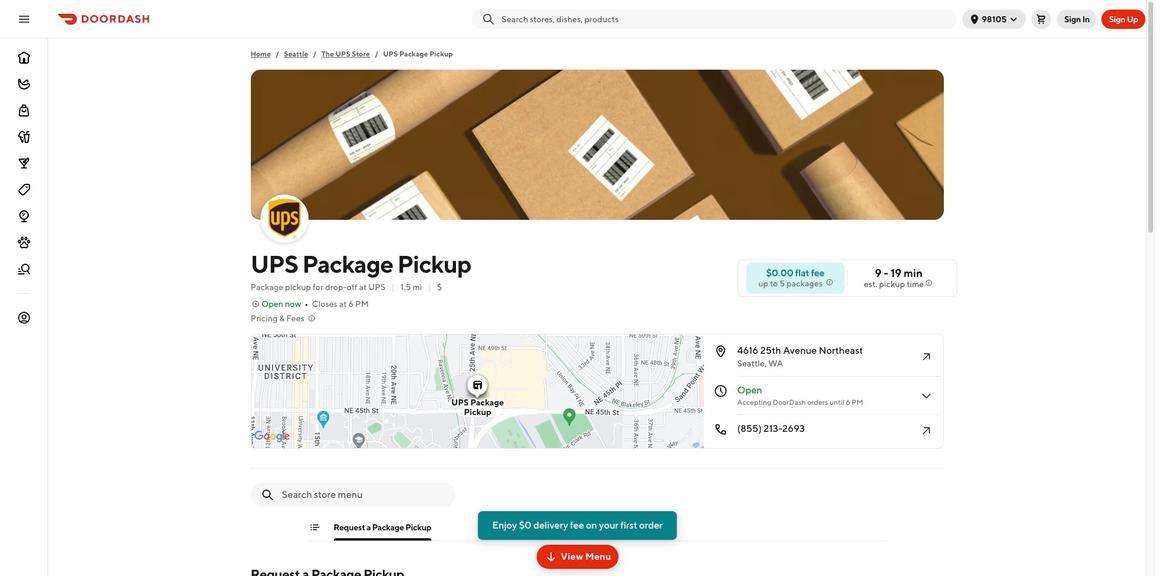 Task type: describe. For each thing, give the bounding box(es) containing it.
map region
[[251, 335, 704, 449]]

show menu categories image
[[310, 523, 319, 533]]

Item Search search field
[[282, 489, 445, 502]]



Task type: vqa. For each thing, say whether or not it's contained in the screenshot.
'Burrito' on the left bottom of page
no



Task type: locate. For each thing, give the bounding box(es) containing it.
powered by google image
[[254, 431, 290, 443]]

open menu image
[[17, 12, 31, 26]]

ups package pickup image
[[251, 70, 944, 220], [261, 196, 307, 242]]

Store search: begin typing to search for stores available on DoorDash text field
[[502, 13, 952, 25]]

0 items, open order cart image
[[1037, 14, 1046, 24]]



